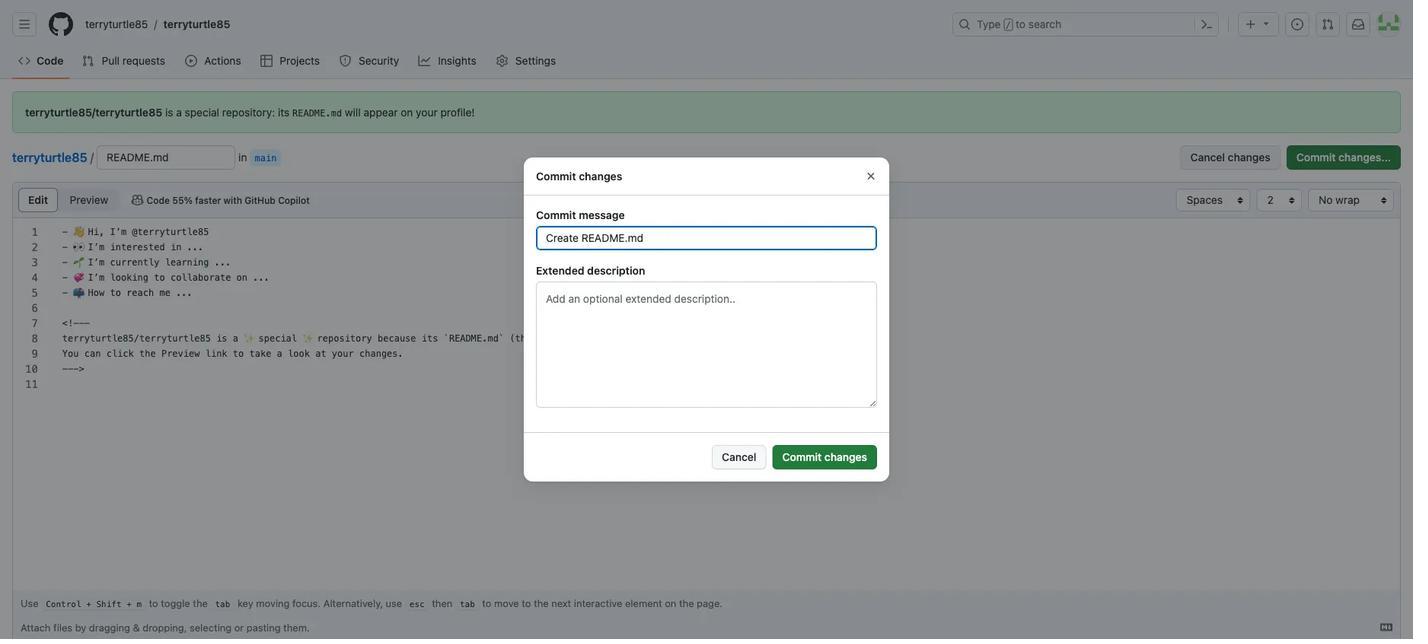 Task type: locate. For each thing, give the bounding box(es) containing it.
pull requests
[[102, 54, 165, 67]]

✨ up take
[[244, 334, 253, 344]]

0 vertical spatial cancel
[[1191, 151, 1225, 164]]

gear image
[[496, 55, 508, 67]]

on inside the "- 👋 hi, i'm @terryturtle85 - 👀 i'm interested in ... - 🌱 i'm currently learning ... - 💞️ i'm looking to collaborate on ... - 📫 how to reach me ..."
[[237, 273, 248, 283]]

1 vertical spatial is
[[216, 334, 227, 344]]

your
[[416, 106, 438, 118], [636, 334, 658, 344], [332, 349, 354, 359]]

preview up hi,
[[70, 194, 108, 206]]

your right appears
[[636, 334, 658, 344]]

key
[[238, 598, 253, 609]]

terryturtle85/terryturtle85 is a special repository: its readme.md will appear on your profile!
[[25, 106, 475, 118]]

commit changes button
[[773, 445, 877, 470]]

your down the repository
[[332, 349, 354, 359]]

1 horizontal spatial preview
[[161, 349, 200, 359]]

0 horizontal spatial ✨
[[244, 334, 253, 344]]

currently
[[110, 257, 160, 268]]

table image
[[260, 55, 273, 67]]

0 horizontal spatial a
[[176, 106, 182, 118]]

on right the element
[[665, 598, 677, 609]]

its right because
[[422, 334, 438, 344]]

dropping,
[[143, 622, 187, 634]]

the right click
[[139, 349, 156, 359]]

in left 'main'
[[238, 151, 247, 164]]

1 horizontal spatial github
[[664, 334, 697, 344]]

terryturtle85/terryturtle85 inside <!--- terryturtle85/terryturtle85 is a ✨ special ✨ repository because its `readme.md` (this file) appears on your github profile. you can click the preview link to take a look at your changes. --->
[[62, 334, 211, 344]]

preview
[[70, 194, 108, 206], [161, 349, 200, 359]]

10
[[25, 363, 38, 375]]

/ right the type
[[1006, 20, 1011, 30]]

1 tab from the left
[[215, 600, 230, 609]]

/ inside terryturtle85 / terryturtle85
[[154, 18, 157, 30]]

code right code image
[[37, 54, 63, 67]]

look
[[288, 349, 310, 359]]

0 vertical spatial a
[[176, 106, 182, 118]]

control
[[46, 600, 81, 609]]

0 horizontal spatial +
[[86, 600, 91, 609]]

1 vertical spatial commit changes
[[782, 451, 867, 464]]

interested
[[110, 242, 165, 253]]

changes...
[[1339, 151, 1391, 164]]

cancel inside button
[[722, 451, 757, 464]]

0 horizontal spatial its
[[278, 106, 290, 118]]

attach files by dragging & dropping, selecting or pasting them.
[[21, 622, 310, 634]]

1 horizontal spatial tab
[[460, 600, 475, 609]]

0 vertical spatial code
[[37, 54, 63, 67]]

1 horizontal spatial in
[[238, 151, 247, 164]]

1 horizontal spatial its
[[422, 334, 438, 344]]

/ inside type / to search
[[1006, 20, 1011, 30]]

code 55% faster with github copilot
[[147, 195, 310, 206]]

commit left message
[[536, 209, 576, 221]]

1 vertical spatial in
[[171, 242, 182, 253]]

... up collaborate
[[215, 257, 231, 268]]

to right link
[[233, 349, 244, 359]]

2 horizontal spatial a
[[277, 349, 282, 359]]

👀
[[73, 242, 82, 253]]

/ up requests
[[154, 18, 157, 30]]

security link
[[333, 49, 406, 72]]

on right appears
[[620, 334, 631, 344]]

edit mode element
[[18, 188, 119, 212]]

actions link
[[179, 49, 248, 72]]

0 horizontal spatial your
[[332, 349, 354, 359]]

in down the @terryturtle85
[[171, 242, 182, 253]]

changes.
[[359, 349, 403, 359]]

0 vertical spatial is
[[165, 106, 173, 118]]

1 ✨ from the left
[[244, 334, 253, 344]]

terryturtle85 for terryturtle85 / terryturtle85
[[85, 18, 148, 30]]

2 horizontal spatial changes
[[1228, 151, 1271, 164]]

terryturtle85 link up pull
[[79, 12, 154, 37]]

profile.
[[702, 334, 746, 344]]

esc
[[410, 600, 425, 609]]

on
[[401, 106, 413, 118], [237, 273, 248, 283], [620, 334, 631, 344], [665, 598, 677, 609]]

terryturtle85 up pull
[[85, 18, 148, 30]]

0 horizontal spatial code
[[37, 54, 63, 67]]

commit changes inside button
[[782, 451, 867, 464]]

/
[[154, 18, 157, 30], [1006, 20, 1011, 30], [90, 150, 94, 165]]

tab right then
[[460, 600, 475, 609]]

1 horizontal spatial changes
[[825, 451, 867, 464]]

1 horizontal spatial cancel
[[1191, 151, 1225, 164]]

✨
[[244, 334, 253, 344], [303, 334, 312, 344]]

0 horizontal spatial preview
[[70, 194, 108, 206]]

dragging
[[89, 622, 130, 634]]

commit right cancel button
[[782, 451, 822, 464]]

a
[[176, 106, 182, 118], [233, 334, 238, 344], [277, 349, 282, 359]]

Add an optional extended description.. text field
[[537, 283, 876, 407]]

i'm
[[110, 227, 126, 238], [88, 242, 104, 253], [88, 257, 104, 268], [88, 273, 104, 283]]

special
[[185, 106, 219, 118], [259, 334, 297, 344]]

1 horizontal spatial commit changes
[[782, 451, 867, 464]]

0 vertical spatial special
[[185, 106, 219, 118]]

1 vertical spatial code
[[147, 195, 170, 206]]

shield image
[[339, 55, 351, 67]]

github inside <!--- terryturtle85/terryturtle85 is a ✨ special ✨ repository because its `readme.md` (this file) appears on your github profile. you can click the preview link to take a look at your changes. --->
[[664, 334, 697, 344]]

0 horizontal spatial in
[[171, 242, 182, 253]]

is up file name text field
[[165, 106, 173, 118]]

commit message
[[536, 209, 625, 221]]

2 vertical spatial changes
[[825, 451, 867, 464]]

terryturtle85 link
[[79, 12, 154, 37], [157, 12, 236, 37], [12, 150, 87, 165]]

homepage image
[[49, 12, 73, 37]]

0 vertical spatial github
[[245, 195, 276, 206]]

/ for terryturtle85
[[154, 18, 157, 30]]

1 horizontal spatial special
[[259, 334, 297, 344]]

cancel button
[[712, 445, 766, 470]]

github
[[245, 195, 276, 206], [664, 334, 697, 344]]

0 horizontal spatial is
[[165, 106, 173, 118]]

to left search at top
[[1016, 18, 1026, 30]]

none text field containing -
[[50, 219, 1400, 395]]

tab left key
[[215, 600, 230, 609]]

terryturtle85/terryturtle85 up click
[[62, 334, 211, 344]]

0 horizontal spatial special
[[185, 106, 219, 118]]

1 horizontal spatial is
[[216, 334, 227, 344]]

notifications image
[[1352, 18, 1365, 30]]

how
[[88, 288, 104, 299]]

its left readme.md
[[278, 106, 290, 118]]

(this
[[510, 334, 537, 344]]

preview inside "button"
[[70, 194, 108, 206]]

in
[[238, 151, 247, 164], [171, 242, 182, 253]]

0 vertical spatial preview
[[70, 194, 108, 206]]

+ left m
[[127, 600, 132, 609]]

1 horizontal spatial +
[[127, 600, 132, 609]]

terryturtle85 up edit
[[12, 150, 87, 165]]

-
[[62, 227, 68, 238], [62, 242, 68, 253], [62, 257, 68, 268], [62, 273, 68, 283], [62, 288, 68, 299], [79, 318, 84, 329], [84, 318, 90, 329], [62, 364, 68, 375], [68, 364, 73, 375], [73, 364, 79, 375]]

tab
[[215, 600, 230, 609], [460, 600, 475, 609]]

special up take
[[259, 334, 297, 344]]

cancel for cancel changes
[[1191, 151, 1225, 164]]

special left repository:
[[185, 106, 219, 118]]

on inside <!--- terryturtle85/terryturtle85 is a ✨ special ✨ repository because its `readme.md` (this file) appears on your github profile. you can click the preview link to take a look at your changes. --->
[[620, 334, 631, 344]]

0 vertical spatial changes
[[1228, 151, 1271, 164]]

github right with
[[245, 195, 276, 206]]

use
[[21, 598, 39, 609]]

list
[[79, 12, 944, 37]]

1 horizontal spatial /
[[154, 18, 157, 30]]

2 vertical spatial your
[[332, 349, 354, 359]]

1 vertical spatial github
[[664, 334, 697, 344]]

2 horizontal spatial your
[[636, 334, 658, 344]]

commit left changes...
[[1297, 151, 1336, 164]]

extended description
[[536, 264, 645, 277]]

triangle down image
[[1260, 17, 1272, 29]]

graph image
[[419, 55, 431, 67]]

1 vertical spatial changes
[[579, 170, 622, 182]]

0 horizontal spatial changes
[[579, 170, 622, 182]]

type / to search
[[977, 18, 1062, 30]]

edit
[[28, 194, 48, 206]]

moving
[[256, 598, 290, 609]]

2
[[32, 241, 38, 254]]

1 horizontal spatial a
[[233, 334, 238, 344]]

1 vertical spatial terryturtle85/terryturtle85
[[62, 334, 211, 344]]

1 vertical spatial cancel
[[722, 451, 757, 464]]

2 horizontal spatial /
[[1006, 20, 1011, 30]]

projects
[[280, 54, 320, 67]]

its
[[278, 106, 290, 118], [422, 334, 438, 344]]

commit up commit message
[[536, 170, 576, 182]]

on right collaborate
[[237, 273, 248, 283]]

interactive
[[574, 598, 623, 609]]

preview left link
[[161, 349, 200, 359]]

0 horizontal spatial commit changes
[[536, 170, 622, 182]]

changes inside button
[[825, 451, 867, 464]]

✨ up look
[[303, 334, 312, 344]]

your left profile!
[[416, 106, 438, 118]]

1 + from the left
[[86, 600, 91, 609]]

code right copilot image
[[147, 195, 170, 206]]

2 vertical spatial a
[[277, 349, 282, 359]]

0 horizontal spatial cancel
[[722, 451, 757, 464]]

github left profile.
[[664, 334, 697, 344]]

repository:
[[222, 106, 275, 118]]

to left move
[[482, 598, 492, 609]]

code
[[37, 54, 63, 67], [147, 195, 170, 206]]

plus image
[[1245, 18, 1257, 30]]

to up me
[[154, 273, 165, 283]]

to right how
[[110, 288, 121, 299]]

... right me
[[176, 288, 193, 299]]

changes for commit changes button at right bottom
[[825, 451, 867, 464]]

0 horizontal spatial tab
[[215, 600, 230, 609]]

to
[[1016, 18, 1026, 30], [154, 273, 165, 283], [110, 288, 121, 299], [233, 349, 244, 359], [149, 598, 158, 609], [482, 598, 492, 609], [522, 598, 531, 609]]

code inside popup button
[[147, 195, 170, 206]]

>
[[79, 364, 84, 375]]

commit changes
[[536, 170, 622, 182], [782, 451, 867, 464]]

cancel
[[1191, 151, 1225, 164], [722, 451, 757, 464]]

/ up the preview "button"
[[90, 150, 94, 165]]

settings
[[515, 54, 556, 67]]

click
[[106, 349, 134, 359]]

0 horizontal spatial github
[[245, 195, 276, 206]]

because
[[378, 334, 416, 344]]

is up link
[[216, 334, 227, 344]]

its inside <!--- terryturtle85/terryturtle85 is a ✨ special ✨ repository because its `readme.md` (this file) appears on your github profile. you can click the preview link to take a look at your changes. --->
[[422, 334, 438, 344]]

github inside popup button
[[245, 195, 276, 206]]

1 vertical spatial special
[[259, 334, 297, 344]]

1 horizontal spatial code
[[147, 195, 170, 206]]

terryturtle85 link up play icon
[[157, 12, 236, 37]]

terryturtle85/terryturtle85 down git pull request icon
[[25, 106, 162, 118]]

settings link
[[490, 49, 563, 72]]

terryturtle85/terryturtle85
[[25, 106, 162, 118], [62, 334, 211, 344]]

7
[[32, 317, 38, 330]]

... up learning
[[187, 242, 204, 253]]

<!--- terryturtle85/terryturtle85 is a ✨ special ✨ repository because its `readme.md` (this file) appears on your github profile. you can click the preview link to take a look at your changes. --->
[[62, 318, 746, 375]]

close image
[[865, 170, 877, 182]]

1 horizontal spatial your
[[416, 106, 438, 118]]

then
[[432, 598, 453, 609]]

+ left shift
[[86, 600, 91, 609]]

list containing terryturtle85 / terryturtle85
[[79, 12, 944, 37]]

0 vertical spatial its
[[278, 106, 290, 118]]

None text field
[[50, 219, 1400, 395]]

1 vertical spatial preview
[[161, 349, 200, 359]]

git pull request image
[[82, 55, 94, 67]]

1 vertical spatial its
[[422, 334, 438, 344]]

issue opened image
[[1292, 18, 1304, 30]]

take
[[249, 349, 271, 359]]

git pull request image
[[1322, 18, 1334, 30]]

1 horizontal spatial ✨
[[303, 334, 312, 344]]

0 vertical spatial in
[[238, 151, 247, 164]]

copilot image
[[131, 194, 144, 206]]

code image
[[18, 55, 30, 67]]



Task type: describe. For each thing, give the bounding box(es) containing it.
1 vertical spatial a
[[233, 334, 238, 344]]

command palette image
[[1201, 18, 1213, 30]]

toggle
[[161, 598, 190, 609]]

or
[[234, 622, 244, 634]]

me
[[160, 288, 171, 299]]

appears
[[576, 334, 614, 344]]

by
[[75, 622, 86, 634]]

8
[[32, 332, 38, 345]]

styling with markdown is supported tooltip
[[1381, 622, 1393, 634]]

terryturtle85 / terryturtle85
[[85, 18, 230, 30]]

the left page.
[[679, 598, 694, 609]]

terryturtle85 link up edit
[[12, 150, 87, 165]]

with
[[223, 195, 242, 206]]

2 ✨ from the left
[[303, 334, 312, 344]]

page.
[[697, 598, 723, 609]]

element
[[625, 598, 662, 609]]

message
[[579, 209, 625, 221]]

1 2 3 4 5 6 7 8 9 10 11
[[25, 226, 38, 391]]

cancel changes link
[[1181, 145, 1281, 170]]

will
[[345, 106, 361, 118]]

commit changes...
[[1297, 151, 1391, 164]]

i'm right hi,
[[110, 227, 126, 238]]

11
[[25, 378, 38, 391]]

terryturtle85 up play icon
[[163, 18, 230, 30]]

at
[[315, 349, 326, 359]]

copilot
[[278, 195, 310, 206]]

code 55% faster with github copilot button
[[125, 190, 317, 211]]

cancel for cancel
[[722, 451, 757, 464]]

special inside <!--- terryturtle85/terryturtle85 is a ✨ special ✨ repository because its `readme.md` (this file) appears on your github profile. you can click the preview link to take a look at your changes. --->
[[259, 334, 297, 344]]

- 👋 hi, i'm @terryturtle85 - 👀 i'm interested in ... - 🌱 i'm currently learning ... - 💞️ i'm looking to collaborate on ... - 📫 how to reach me ...
[[62, 227, 270, 299]]

📫
[[73, 288, 82, 299]]

next
[[551, 598, 571, 609]]

`readme.md`
[[444, 334, 504, 344]]

in inside the "- 👋 hi, i'm @terryturtle85 - 👀 i'm interested in ... - 🌱 i'm currently learning ... - 💞️ i'm looking to collaborate on ... - 📫 how to reach me ..."
[[171, 242, 182, 253]]

0 horizontal spatial /
[[90, 150, 94, 165]]

cancel changes
[[1191, 151, 1271, 164]]

on right appear
[[401, 106, 413, 118]]

@terryturtle85
[[132, 227, 209, 238]]

projects link
[[254, 49, 327, 72]]

1
[[32, 226, 38, 238]]

to inside <!--- terryturtle85/terryturtle85 is a ✨ special ✨ repository because its `readme.md` (this file) appears on your github profile. you can click the preview link to take a look at your changes. --->
[[233, 349, 244, 359]]

search
[[1029, 18, 1062, 30]]

play image
[[185, 55, 197, 67]]

styling with markdown is supported image
[[1381, 622, 1393, 634]]

pull requests link
[[76, 49, 173, 72]]

appear
[[364, 106, 398, 118]]

0 vertical spatial commit changes
[[536, 170, 622, 182]]

1 vertical spatial your
[[636, 334, 658, 344]]

code link
[[12, 49, 70, 72]]

them.
[[283, 622, 310, 634]]

/ for type
[[1006, 20, 1011, 30]]

9
[[32, 348, 38, 360]]

shift
[[96, 600, 121, 609]]

commit changes... button
[[1287, 145, 1401, 170]]

2 tab from the left
[[460, 600, 475, 609]]

<!-
[[62, 318, 79, 329]]

on inside use control + shift + m to toggle the tab key moving focus. alternatively, use esc then tab to move to the next interactive element on the page.
[[665, 598, 677, 609]]

4
[[32, 271, 38, 284]]

looking
[[110, 273, 149, 283]]

alternatively,
[[323, 598, 383, 609]]

💞️
[[73, 273, 82, 283]]

to right move
[[522, 598, 531, 609]]

move
[[494, 598, 519, 609]]

collaborate
[[171, 273, 231, 283]]

&
[[133, 622, 140, 634]]

insights
[[438, 54, 477, 67]]

pull
[[102, 54, 120, 67]]

preview inside <!--- terryturtle85/terryturtle85 is a ✨ special ✨ repository because its `readme.md` (this file) appears on your github profile. you can click the preview link to take a look at your changes. --->
[[161, 349, 200, 359]]

actions
[[204, 54, 241, 67]]

link
[[205, 349, 227, 359]]

code for code
[[37, 54, 63, 67]]

55%
[[172, 195, 193, 206]]

use
[[386, 598, 402, 609]]

faster
[[195, 195, 221, 206]]

... right collaborate
[[253, 273, 270, 283]]

main link
[[250, 149, 281, 166]]

5
[[32, 287, 38, 299]]

i'm right 🌱
[[88, 257, 104, 268]]

terryturtle85 for terryturtle85
[[12, 150, 87, 165]]

2 + from the left
[[127, 600, 132, 609]]

to right m
[[149, 598, 158, 609]]

🌱
[[73, 257, 82, 268]]

6
[[32, 302, 38, 315]]

readme.md
[[293, 108, 342, 118]]

you
[[62, 349, 79, 359]]

File name text field
[[98, 146, 235, 169]]

Commit message text field
[[537, 227, 876, 250]]

code for code 55% faster with github copilot
[[147, 195, 170, 206]]

reach
[[126, 288, 154, 299]]

description
[[587, 264, 645, 277]]

the inside <!--- terryturtle85/terryturtle85 is a ✨ special ✨ repository because its `readme.md` (this file) appears on your github profile. you can click the preview link to take a look at your changes. --->
[[139, 349, 156, 359]]

repository
[[317, 334, 372, 344]]

main
[[255, 152, 277, 163]]

focus.
[[292, 598, 321, 609]]

in main
[[238, 151, 277, 164]]

hi,
[[88, 227, 104, 238]]

3
[[32, 256, 38, 269]]

m
[[137, 600, 142, 609]]

0 vertical spatial your
[[416, 106, 438, 118]]

commit changes dialog
[[524, 158, 889, 482]]

preview button
[[59, 188, 119, 212]]

profile!
[[441, 106, 475, 118]]

0 vertical spatial terryturtle85/terryturtle85
[[25, 106, 162, 118]]

the right toggle
[[193, 598, 208, 609]]

i'm up how
[[88, 273, 104, 283]]

learning
[[165, 257, 209, 268]]

i'm down hi,
[[88, 242, 104, 253]]

changes for "cancel changes" link
[[1228, 151, 1271, 164]]

file)
[[543, 334, 570, 344]]

the left next
[[534, 598, 549, 609]]

is inside <!--- terryturtle85/terryturtle85 is a ✨ special ✨ repository because its `readme.md` (this file) appears on your github profile. you can click the preview link to take a look at your changes. --->
[[216, 334, 227, 344]]

insights link
[[412, 49, 484, 72]]

attach
[[21, 622, 51, 634]]

files
[[53, 622, 72, 634]]



Task type: vqa. For each thing, say whether or not it's contained in the screenshot.
bottommost trigger
no



